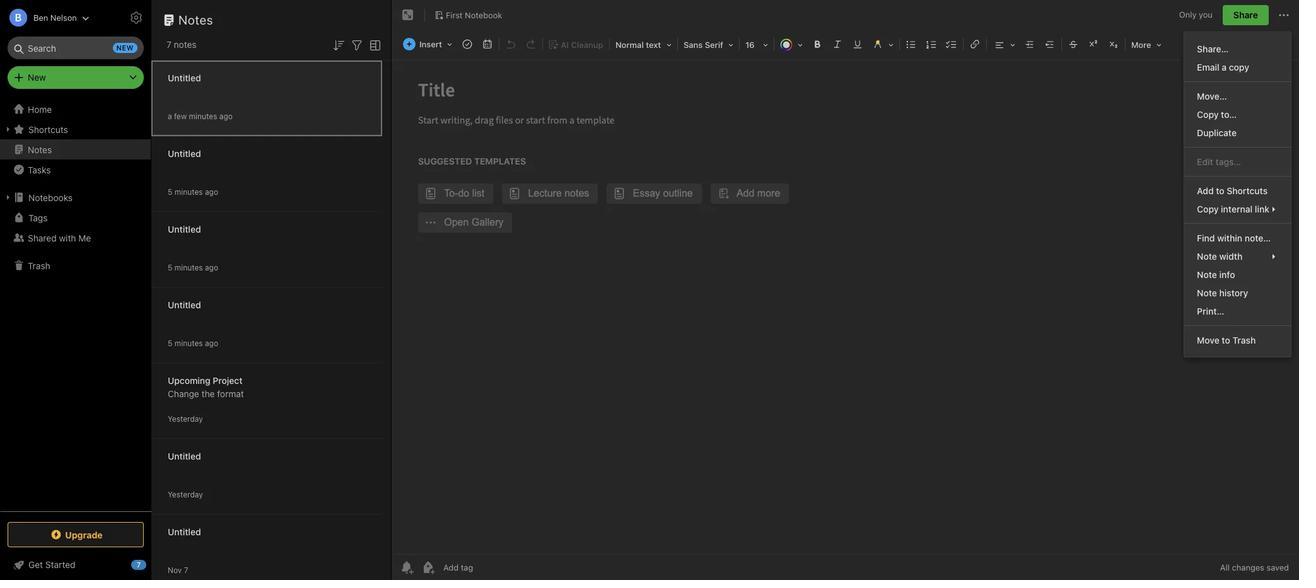 Task type: locate. For each thing, give the bounding box(es) containing it.
Add filters field
[[350, 37, 365, 53]]

to right add
[[1217, 186, 1225, 196]]

internal
[[1222, 204, 1253, 215]]

a left copy
[[1223, 62, 1227, 73]]

shortcuts button
[[0, 119, 151, 139]]

copy
[[1198, 109, 1219, 120], [1198, 204, 1219, 215]]

trash link
[[0, 256, 151, 276]]

copy for copy internal link
[[1198, 204, 1219, 215]]

shortcuts inside shortcuts button
[[28, 124, 68, 135]]

new search field
[[16, 37, 138, 59]]

5
[[168, 187, 173, 197], [168, 263, 173, 272], [168, 339, 173, 348]]

2 5 minutes ago from the top
[[168, 263, 218, 272]]

add to shortcuts link
[[1185, 182, 1292, 200]]

Note Editor text field
[[392, 61, 1300, 555]]

1 horizontal spatial shortcuts
[[1228, 186, 1268, 196]]

note history
[[1198, 288, 1249, 298]]

Highlight field
[[868, 35, 899, 54]]

1 horizontal spatial notes
[[179, 13, 213, 27]]

first notebook button
[[430, 6, 507, 24]]

1 copy from the top
[[1198, 109, 1219, 120]]

3 untitled from the top
[[168, 224, 201, 234]]

0 vertical spatial copy
[[1198, 109, 1219, 120]]

duplicate link
[[1185, 124, 1292, 142]]

notes
[[174, 39, 197, 50]]

numbered list image
[[923, 35, 941, 53]]

a
[[1223, 62, 1227, 73], [168, 111, 172, 121]]

2 horizontal spatial 7
[[184, 566, 188, 575]]

3 5 from the top
[[168, 339, 173, 348]]

a few minutes ago
[[168, 111, 233, 121]]

tasks
[[28, 164, 51, 175]]

note info
[[1198, 269, 1236, 280]]

1 vertical spatial copy
[[1198, 204, 1219, 215]]

note down find
[[1198, 251, 1218, 262]]

note
[[1198, 251, 1218, 262], [1198, 269, 1218, 280], [1198, 288, 1218, 298]]

shortcuts up 'copy internal link' field on the top right
[[1228, 186, 1268, 196]]

0 vertical spatial notes
[[179, 13, 213, 27]]

0 horizontal spatial trash
[[28, 260, 50, 271]]

trash down print… link
[[1233, 335, 1257, 346]]

new button
[[8, 66, 144, 89]]

0 vertical spatial to
[[1217, 186, 1225, 196]]

expand notebooks image
[[3, 192, 13, 203]]

1 vertical spatial shortcuts
[[1228, 186, 1268, 196]]

tags button
[[0, 208, 151, 228]]

copy inside field
[[1198, 204, 1219, 215]]

insert link image
[[967, 35, 984, 53]]

first
[[446, 10, 463, 20]]

all changes saved
[[1221, 563, 1290, 573]]

1 horizontal spatial trash
[[1233, 335, 1257, 346]]

sans
[[684, 40, 703, 50]]

5 untitled from the top
[[168, 451, 201, 462]]

1 vertical spatial a
[[168, 111, 172, 121]]

superscript image
[[1085, 35, 1103, 53]]

Sort options field
[[331, 37, 346, 53]]

1 vertical spatial notes
[[28, 144, 52, 155]]

print…
[[1198, 306, 1225, 317]]

more actions image
[[1277, 8, 1292, 23]]

width
[[1220, 251, 1243, 262]]

Insert field
[[400, 35, 457, 53]]

1 vertical spatial note
[[1198, 269, 1218, 280]]

within
[[1218, 233, 1243, 244]]

0 vertical spatial a
[[1223, 62, 1227, 73]]

4 untitled from the top
[[168, 299, 201, 310]]

ago
[[219, 111, 233, 121], [205, 187, 218, 197], [205, 263, 218, 272], [205, 339, 218, 348]]

View options field
[[365, 37, 383, 53]]

2 note from the top
[[1198, 269, 1218, 280]]

Search text field
[[16, 37, 135, 59]]

calendar event image
[[479, 35, 497, 53]]

more
[[1132, 40, 1152, 50]]

shared with me link
[[0, 228, 151, 248]]

2 vertical spatial 5 minutes ago
[[168, 339, 218, 348]]

only
[[1180, 10, 1197, 20]]

me
[[78, 233, 91, 243]]

7
[[167, 39, 172, 50], [137, 561, 141, 569], [184, 566, 188, 575]]

ben
[[33, 12, 48, 22]]

5 minutes ago
[[168, 187, 218, 197], [168, 263, 218, 272], [168, 339, 218, 348]]

minutes
[[189, 111, 217, 121], [175, 187, 203, 197], [175, 263, 203, 272], [175, 339, 203, 348]]

Heading level field
[[611, 35, 676, 54]]

bold image
[[809, 35, 827, 53]]

untitled
[[168, 72, 201, 83], [168, 148, 201, 159], [168, 224, 201, 234], [168, 299, 201, 310], [168, 451, 201, 462], [168, 527, 201, 537]]

yesterday
[[168, 414, 203, 424], [168, 490, 203, 499]]

0 horizontal spatial 7
[[137, 561, 141, 569]]

move to trash
[[1198, 335, 1257, 346]]

italic image
[[829, 35, 847, 53]]

1 horizontal spatial a
[[1223, 62, 1227, 73]]

2 vertical spatial 5
[[168, 339, 173, 348]]

1 untitled from the top
[[168, 72, 201, 83]]

note left info
[[1198, 269, 1218, 280]]

1 vertical spatial 5
[[168, 263, 173, 272]]

ben nelson
[[33, 12, 77, 22]]

3 note from the top
[[1198, 288, 1218, 298]]

note up print…
[[1198, 288, 1218, 298]]

a left few on the left of page
[[168, 111, 172, 121]]

bulleted list image
[[903, 35, 921, 53]]

shortcuts down "home"
[[28, 124, 68, 135]]

duplicate
[[1198, 127, 1237, 138]]

0 vertical spatial 5
[[168, 187, 173, 197]]

1 horizontal spatial 7
[[167, 39, 172, 50]]

1 vertical spatial to
[[1223, 335, 1231, 346]]

note inside field
[[1198, 251, 1218, 262]]

to right move
[[1223, 335, 1231, 346]]

Account field
[[0, 5, 90, 30]]

2 copy from the top
[[1198, 204, 1219, 215]]

add tag image
[[421, 560, 436, 576]]

tasks button
[[0, 160, 151, 180]]

Help and Learning task checklist field
[[0, 555, 151, 576]]

nov
[[168, 566, 182, 575]]

7 left 'click to collapse' image
[[137, 561, 141, 569]]

underline image
[[849, 35, 867, 53]]

0 vertical spatial 5 minutes ago
[[168, 187, 218, 197]]

move
[[1198, 335, 1220, 346]]

2 vertical spatial note
[[1198, 288, 1218, 298]]

edit tags… link
[[1185, 153, 1292, 171]]

tree
[[0, 99, 151, 511]]

email
[[1198, 62, 1220, 73]]

7 inside help and learning task checklist field
[[137, 561, 141, 569]]

trash down shared at the top left of page
[[28, 260, 50, 271]]

settings image
[[129, 10, 144, 25]]

0 vertical spatial yesterday
[[168, 414, 203, 424]]

to
[[1217, 186, 1225, 196], [1223, 335, 1231, 346]]

add a reminder image
[[399, 560, 415, 576]]

0 vertical spatial shortcuts
[[28, 124, 68, 135]]

7 right nov
[[184, 566, 188, 575]]

0 horizontal spatial shortcuts
[[28, 124, 68, 135]]

note width link
[[1185, 247, 1292, 266]]

with
[[59, 233, 76, 243]]

0 horizontal spatial notes
[[28, 144, 52, 155]]

notes up tasks
[[28, 144, 52, 155]]

7 left notes
[[167, 39, 172, 50]]

0 vertical spatial note
[[1198, 251, 1218, 262]]

a inside dropdown list menu
[[1223, 62, 1227, 73]]

copy inside "link"
[[1198, 109, 1219, 120]]

dropdown list menu
[[1185, 40, 1292, 350]]

print… link
[[1185, 302, 1292, 321]]

notes
[[179, 13, 213, 27], [28, 144, 52, 155]]

1 vertical spatial trash
[[1233, 335, 1257, 346]]

1 vertical spatial 5 minutes ago
[[168, 263, 218, 272]]

expand note image
[[401, 8, 416, 23]]

note for note history
[[1198, 288, 1218, 298]]

normal
[[616, 40, 644, 50]]

copy down move…
[[1198, 109, 1219, 120]]

copy down add
[[1198, 204, 1219, 215]]

1 vertical spatial yesterday
[[168, 490, 203, 499]]

notes up notes
[[179, 13, 213, 27]]

2 untitled from the top
[[168, 148, 201, 159]]

shared
[[28, 233, 57, 243]]

1 note from the top
[[1198, 251, 1218, 262]]

6 untitled from the top
[[168, 527, 201, 537]]

upgrade button
[[8, 522, 144, 548]]

trash
[[28, 260, 50, 271], [1233, 335, 1257, 346]]



Task type: vqa. For each thing, say whether or not it's contained in the screenshot.
The Few
yes



Task type: describe. For each thing, give the bounding box(es) containing it.
get
[[28, 560, 43, 570]]

More field
[[1128, 35, 1167, 54]]

copy
[[1230, 62, 1250, 73]]

add to shortcuts
[[1198, 186, 1268, 196]]

tags…
[[1216, 156, 1242, 167]]

outdent image
[[1042, 35, 1059, 53]]

share… link
[[1185, 40, 1292, 58]]

7 for 7
[[137, 561, 141, 569]]

indent image
[[1022, 35, 1039, 53]]

history
[[1220, 288, 1249, 298]]

change
[[168, 388, 199, 399]]

copy internal link
[[1198, 204, 1270, 215]]

click to collapse image
[[147, 557, 156, 572]]

project
[[213, 375, 243, 386]]

notebooks link
[[0, 187, 151, 208]]

copy to…
[[1198, 109, 1238, 120]]

note for note info
[[1198, 269, 1218, 280]]

home
[[28, 104, 52, 115]]

link
[[1256, 204, 1270, 215]]

share button
[[1224, 5, 1270, 25]]

home link
[[0, 99, 151, 119]]

shared with me
[[28, 233, 91, 243]]

add
[[1198, 186, 1215, 196]]

changes
[[1233, 563, 1265, 573]]

7 notes
[[167, 39, 197, 50]]

share…
[[1198, 44, 1229, 54]]

note for note width
[[1198, 251, 1218, 262]]

0 vertical spatial trash
[[28, 260, 50, 271]]

tags
[[28, 212, 48, 223]]

share
[[1234, 9, 1259, 20]]

email a copy link
[[1185, 58, 1292, 76]]

to for move
[[1223, 335, 1231, 346]]

16
[[746, 40, 755, 50]]

email a copy
[[1198, 62, 1250, 73]]

subscript image
[[1106, 35, 1123, 53]]

sans serif
[[684, 40, 724, 50]]

find within note… link
[[1185, 229, 1292, 247]]

Add tag field
[[442, 562, 537, 574]]

3 5 minutes ago from the top
[[168, 339, 218, 348]]

More actions field
[[1277, 5, 1292, 25]]

1 5 minutes ago from the top
[[168, 187, 218, 197]]

task image
[[459, 35, 476, 53]]

new
[[116, 44, 134, 52]]

serif
[[705, 40, 724, 50]]

nelson
[[50, 12, 77, 22]]

0 horizontal spatial a
[[168, 111, 172, 121]]

Font color field
[[776, 35, 808, 54]]

note window element
[[392, 0, 1300, 581]]

get started
[[28, 560, 75, 570]]

note…
[[1245, 233, 1272, 244]]

upcoming project change the format
[[168, 375, 244, 399]]

format
[[217, 388, 244, 399]]

add filters image
[[350, 38, 365, 53]]

checklist image
[[943, 35, 961, 53]]

7 for 7 notes
[[167, 39, 172, 50]]

Note width field
[[1185, 247, 1292, 266]]

few
[[174, 111, 187, 121]]

Font size field
[[741, 35, 773, 54]]

to…
[[1222, 109, 1238, 120]]

notebooks
[[28, 192, 73, 203]]

2 yesterday from the top
[[168, 490, 203, 499]]

note info link
[[1185, 266, 1292, 284]]

text
[[646, 40, 661, 50]]

move…
[[1198, 91, 1228, 102]]

notebook
[[465, 10, 503, 20]]

to for add
[[1217, 186, 1225, 196]]

copy for copy to…
[[1198, 109, 1219, 120]]

you
[[1200, 10, 1213, 20]]

edit tags…
[[1198, 156, 1242, 167]]

saved
[[1267, 563, 1290, 573]]

find
[[1198, 233, 1216, 244]]

shortcuts inside add to shortcuts link
[[1228, 186, 1268, 196]]

edit
[[1198, 156, 1214, 167]]

upcoming
[[168, 375, 211, 386]]

note history link
[[1185, 284, 1292, 302]]

1 yesterday from the top
[[168, 414, 203, 424]]

Copy internal link field
[[1185, 200, 1292, 218]]

the
[[202, 388, 215, 399]]

copy to… link
[[1185, 105, 1292, 124]]

strikethrough image
[[1065, 35, 1083, 53]]

normal text
[[616, 40, 661, 50]]

first notebook
[[446, 10, 503, 20]]

note width
[[1198, 251, 1243, 262]]

info
[[1220, 269, 1236, 280]]

notes link
[[0, 139, 151, 160]]

find within note…
[[1198, 233, 1272, 244]]

all
[[1221, 563, 1231, 573]]

Font family field
[[680, 35, 738, 54]]

Alignment field
[[989, 35, 1020, 54]]

only you
[[1180, 10, 1213, 20]]

tree containing home
[[0, 99, 151, 511]]

move… link
[[1185, 87, 1292, 105]]

trash inside dropdown list menu
[[1233, 335, 1257, 346]]

copy internal link link
[[1185, 200, 1292, 218]]

move to trash link
[[1185, 331, 1292, 350]]

1 5 from the top
[[168, 187, 173, 197]]

insert
[[420, 39, 442, 49]]

nov 7
[[168, 566, 188, 575]]

new
[[28, 72, 46, 83]]

started
[[45, 560, 75, 570]]

2 5 from the top
[[168, 263, 173, 272]]

upgrade
[[65, 530, 103, 540]]



